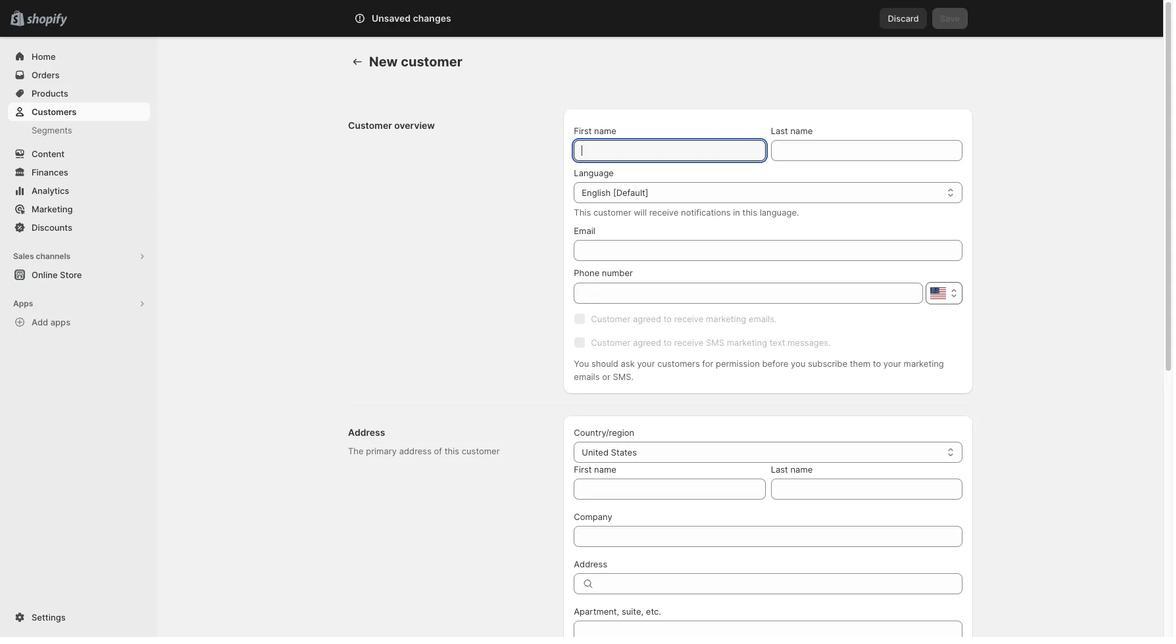 Task type: vqa. For each thing, say whether or not it's contained in the screenshot.
"your"
yes



Task type: describe. For each thing, give the bounding box(es) containing it.
english
[[582, 188, 611, 198]]

ask
[[621, 359, 635, 369]]

you should ask your customers for permission before you subscribe them to your marketing emails or sms.
[[574, 359, 945, 383]]

receive for marketing
[[675, 314, 704, 325]]

customer for customer overview
[[348, 120, 392, 131]]

Phone number text field
[[574, 283, 924, 304]]

channels
[[36, 251, 71, 261]]

first name text field for company
[[574, 479, 766, 500]]

the
[[348, 446, 364, 457]]

Address text field
[[601, 574, 963, 595]]

customer overview
[[348, 120, 435, 131]]

products link
[[8, 84, 150, 103]]

country/region
[[574, 428, 635, 438]]

to for marketing
[[664, 314, 672, 325]]

customer for new
[[401, 54, 463, 70]]

marketing
[[32, 204, 73, 215]]

them
[[850, 359, 871, 369]]

home link
[[8, 47, 150, 66]]

in
[[734, 207, 741, 218]]

should
[[592, 359, 619, 369]]

united states
[[582, 448, 637, 458]]

customer for customer agreed to receive sms marketing text messages.
[[591, 338, 631, 348]]

apartment, suite, etc.
[[574, 607, 662, 618]]

first name for language
[[574, 126, 617, 136]]

company
[[574, 512, 613, 523]]

primary
[[366, 446, 397, 457]]

orders
[[32, 70, 60, 80]]

receive for sms
[[675, 338, 704, 348]]

save
[[941, 13, 961, 24]]

Last name text field
[[771, 479, 963, 500]]

of
[[434, 446, 442, 457]]

add
[[32, 317, 48, 328]]

apartment,
[[574, 607, 620, 618]]

sales
[[13, 251, 34, 261]]

Last name text field
[[771, 140, 963, 161]]

this
[[574, 207, 591, 218]]

first for language
[[574, 126, 592, 136]]

first name for company
[[574, 465, 617, 475]]

1 your from the left
[[638, 359, 655, 369]]

customers
[[658, 359, 700, 369]]

first name text field for language
[[574, 140, 766, 161]]

the primary address of this customer
[[348, 446, 500, 457]]

language.
[[760, 207, 800, 218]]

settings
[[32, 613, 66, 623]]

customer agreed to receive marketing emails.
[[591, 314, 777, 325]]

address
[[399, 446, 432, 457]]

products
[[32, 88, 68, 99]]

discounts
[[32, 223, 72, 233]]

emails.
[[749, 314, 777, 325]]

will
[[634, 207, 647, 218]]

customers link
[[8, 103, 150, 121]]

states
[[611, 448, 637, 458]]

sms
[[706, 338, 725, 348]]

united states (+1) image
[[931, 288, 947, 300]]

language
[[574, 168, 614, 178]]

analytics link
[[8, 182, 150, 200]]

you
[[791, 359, 806, 369]]

suite,
[[622, 607, 644, 618]]

you
[[574, 359, 589, 369]]

1 horizontal spatial address
[[574, 560, 608, 570]]

subscribe
[[808, 359, 848, 369]]

last for language
[[771, 126, 789, 136]]

new
[[369, 54, 398, 70]]

orders link
[[8, 66, 150, 84]]

sales channels button
[[8, 248, 150, 266]]

sales channels
[[13, 251, 71, 261]]

overview
[[395, 120, 435, 131]]

search button
[[396, 8, 778, 29]]

1 vertical spatial this
[[445, 446, 460, 457]]

Company text field
[[574, 527, 963, 548]]

changes
[[413, 13, 451, 24]]

or
[[602, 372, 611, 383]]

etc.
[[646, 607, 662, 618]]

add apps button
[[8, 313, 150, 332]]

last for company
[[771, 465, 789, 475]]

content
[[32, 149, 65, 159]]

0 vertical spatial marketing
[[706, 314, 747, 325]]



Task type: locate. For each thing, give the bounding box(es) containing it.
segments link
[[8, 121, 150, 140]]

1 vertical spatial first name text field
[[574, 479, 766, 500]]

customer down "search"
[[401, 54, 463, 70]]

to inside you should ask your customers for permission before you subscribe them to your marketing emails or sms.
[[873, 359, 882, 369]]

2 vertical spatial customer
[[591, 338, 631, 348]]

marketing up sms
[[706, 314, 747, 325]]

2 first name from the top
[[574, 465, 617, 475]]

2 vertical spatial to
[[873, 359, 882, 369]]

marketing
[[706, 314, 747, 325], [727, 338, 768, 348], [904, 359, 945, 369]]

phone number
[[574, 268, 633, 278]]

1 vertical spatial last
[[771, 465, 789, 475]]

0 vertical spatial last
[[771, 126, 789, 136]]

unsaved
[[372, 13, 411, 24]]

1 last from the top
[[771, 126, 789, 136]]

[default]
[[614, 188, 649, 198]]

0 horizontal spatial your
[[638, 359, 655, 369]]

last
[[771, 126, 789, 136], [771, 465, 789, 475]]

1 horizontal spatial this
[[743, 207, 758, 218]]

email
[[574, 226, 596, 236]]

0 vertical spatial last name
[[771, 126, 813, 136]]

shopify image
[[26, 14, 67, 27]]

this right of in the left bottom of the page
[[445, 446, 460, 457]]

permission
[[716, 359, 760, 369]]

0 vertical spatial agreed
[[633, 314, 662, 325]]

first name
[[574, 126, 617, 136], [574, 465, 617, 475]]

customer for this
[[594, 207, 632, 218]]

search
[[418, 13, 446, 24]]

2 your from the left
[[884, 359, 902, 369]]

your right ask
[[638, 359, 655, 369]]

1 vertical spatial last name
[[771, 465, 813, 475]]

0 vertical spatial this
[[743, 207, 758, 218]]

discard button
[[881, 8, 927, 29]]

first up language
[[574, 126, 592, 136]]

last name
[[771, 126, 813, 136], [771, 465, 813, 475]]

notifications
[[681, 207, 731, 218]]

phone
[[574, 268, 600, 278]]

agreed for customer agreed to receive sms marketing text messages.
[[633, 338, 662, 348]]

number
[[602, 268, 633, 278]]

online store
[[32, 270, 82, 280]]

0 vertical spatial customer
[[401, 54, 463, 70]]

finances link
[[8, 163, 150, 182]]

customers
[[32, 107, 77, 117]]

0 vertical spatial to
[[664, 314, 672, 325]]

new customer
[[369, 54, 463, 70]]

address down company
[[574, 560, 608, 570]]

emails
[[574, 372, 600, 383]]

0 vertical spatial address
[[348, 427, 385, 438]]

1 agreed from the top
[[633, 314, 662, 325]]

1 vertical spatial first
[[574, 465, 592, 475]]

add apps
[[32, 317, 71, 328]]

customer
[[348, 120, 392, 131], [591, 314, 631, 325], [591, 338, 631, 348]]

this customer will receive notifications in this language.
[[574, 207, 800, 218]]

2 last from the top
[[771, 465, 789, 475]]

receive
[[650, 207, 679, 218], [675, 314, 704, 325], [675, 338, 704, 348]]

store
[[60, 270, 82, 280]]

2 first name text field from the top
[[574, 479, 766, 500]]

2 last name from the top
[[771, 465, 813, 475]]

0 vertical spatial first
[[574, 126, 592, 136]]

0 vertical spatial first name text field
[[574, 140, 766, 161]]

1 vertical spatial address
[[574, 560, 608, 570]]

1 vertical spatial agreed
[[633, 338, 662, 348]]

before
[[763, 359, 789, 369]]

1 vertical spatial customer
[[591, 314, 631, 325]]

0 horizontal spatial this
[[445, 446, 460, 457]]

receive for notifications
[[650, 207, 679, 218]]

1 last name from the top
[[771, 126, 813, 136]]

text
[[770, 338, 786, 348]]

marketing link
[[8, 200, 150, 219]]

customer down english [default]
[[594, 207, 632, 218]]

2 vertical spatial customer
[[462, 446, 500, 457]]

segments
[[32, 125, 72, 136]]

save button
[[933, 8, 968, 29]]

address up the the
[[348, 427, 385, 438]]

last name for company
[[771, 465, 813, 475]]

discard
[[888, 13, 920, 24]]

first name up language
[[574, 126, 617, 136]]

receive right will
[[650, 207, 679, 218]]

receive up customers
[[675, 338, 704, 348]]

online
[[32, 270, 58, 280]]

sms.
[[613, 372, 634, 383]]

1 vertical spatial marketing
[[727, 338, 768, 348]]

First name text field
[[574, 140, 766, 161], [574, 479, 766, 500]]

this
[[743, 207, 758, 218], [445, 446, 460, 457]]

marketing inside you should ask your customers for permission before you subscribe them to your marketing emails or sms.
[[904, 359, 945, 369]]

Apartment, suite, etc. text field
[[574, 621, 963, 638]]

1 vertical spatial to
[[664, 338, 672, 348]]

first
[[574, 126, 592, 136], [574, 465, 592, 475]]

1 vertical spatial customer
[[594, 207, 632, 218]]

0 horizontal spatial address
[[348, 427, 385, 438]]

2 first from the top
[[574, 465, 592, 475]]

discounts link
[[8, 219, 150, 237]]

1 vertical spatial receive
[[675, 314, 704, 325]]

content link
[[8, 145, 150, 163]]

your right them
[[884, 359, 902, 369]]

home
[[32, 51, 56, 62]]

1 first from the top
[[574, 126, 592, 136]]

apps
[[50, 317, 71, 328]]

first name text field down states
[[574, 479, 766, 500]]

Email email field
[[574, 240, 963, 261]]

1 first name text field from the top
[[574, 140, 766, 161]]

agreed
[[633, 314, 662, 325], [633, 338, 662, 348]]

to for sms
[[664, 338, 672, 348]]

receive up customer agreed to receive sms marketing text messages.
[[675, 314, 704, 325]]

settings link
[[8, 609, 150, 627]]

1 vertical spatial first name
[[574, 465, 617, 475]]

finances
[[32, 167, 68, 178]]

address
[[348, 427, 385, 438], [574, 560, 608, 570]]

your
[[638, 359, 655, 369], [884, 359, 902, 369]]

2 vertical spatial receive
[[675, 338, 704, 348]]

first for company
[[574, 465, 592, 475]]

unsaved changes
[[372, 13, 451, 24]]

apps
[[13, 299, 33, 309]]

1 horizontal spatial your
[[884, 359, 902, 369]]

last name for language
[[771, 126, 813, 136]]

marketing up permission on the right bottom of the page
[[727, 338, 768, 348]]

online store button
[[0, 266, 158, 284]]

analytics
[[32, 186, 69, 196]]

messages.
[[788, 338, 831, 348]]

united
[[582, 448, 609, 458]]

1 first name from the top
[[574, 126, 617, 136]]

customer right of in the left bottom of the page
[[462, 446, 500, 457]]

marketing right them
[[904, 359, 945, 369]]

online store link
[[8, 266, 150, 284]]

first down united
[[574, 465, 592, 475]]

0 vertical spatial receive
[[650, 207, 679, 218]]

this right in
[[743, 207, 758, 218]]

0 vertical spatial customer
[[348, 120, 392, 131]]

2 vertical spatial marketing
[[904, 359, 945, 369]]

customer for customer agreed to receive marketing emails.
[[591, 314, 631, 325]]

first name down united
[[574, 465, 617, 475]]

agreed for customer agreed to receive marketing emails.
[[633, 314, 662, 325]]

0 vertical spatial first name
[[574, 126, 617, 136]]

apps button
[[8, 295, 150, 313]]

english [default]
[[582, 188, 649, 198]]

2 agreed from the top
[[633, 338, 662, 348]]

customer agreed to receive sms marketing text messages.
[[591, 338, 831, 348]]

for
[[703, 359, 714, 369]]

first name text field up [default]
[[574, 140, 766, 161]]



